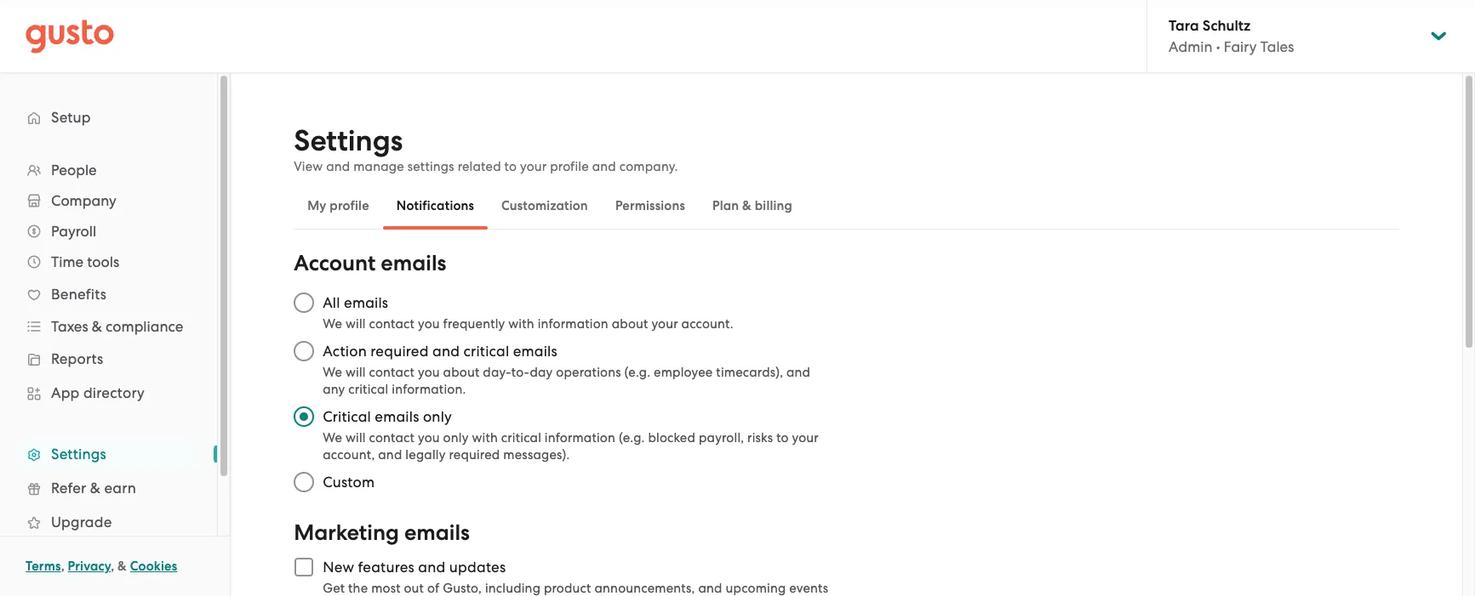Task type: describe. For each thing, give the bounding box(es) containing it.
people
[[51, 162, 97, 179]]

company
[[51, 192, 116, 209]]

refer
[[51, 480, 86, 497]]

and down frequently
[[433, 343, 460, 360]]

we will contact you only with critical information (e.g. blocked payroll, risks to your account, and legally required messages).
[[323, 431, 819, 463]]

manage
[[353, 159, 404, 175]]

tara
[[1169, 17, 1199, 35]]

taxes
[[51, 318, 88, 335]]

directory
[[83, 385, 145, 402]]

privacy
[[68, 559, 111, 575]]

about inside we will contact you about day-to-day operations (e.g. employee timecards), and any critical information.
[[443, 365, 480, 381]]

we for critical
[[323, 431, 342, 446]]

my profile button
[[294, 186, 383, 226]]

0 vertical spatial critical
[[464, 343, 509, 360]]

you for and
[[418, 365, 440, 381]]

settings link
[[17, 439, 200, 470]]

settings tabs tab list
[[294, 182, 1399, 230]]

emails for account emails
[[381, 250, 446, 277]]

contact for all
[[369, 317, 415, 332]]

schultz
[[1203, 17, 1251, 35]]

plan & billing
[[713, 198, 793, 214]]

your inside settings view and manage settings related to your profile and company.
[[520, 159, 547, 175]]

refer & earn
[[51, 480, 136, 497]]

terms , privacy , & cookies
[[26, 559, 177, 575]]

earn
[[104, 480, 136, 497]]

plan & billing button
[[699, 186, 806, 226]]

taxes & compliance
[[51, 318, 183, 335]]

benefits link
[[17, 279, 200, 310]]

upgrade link
[[17, 507, 200, 538]]

0 vertical spatial only
[[423, 409, 452, 426]]

settings view and manage settings related to your profile and company.
[[294, 123, 678, 175]]

fairy
[[1224, 38, 1257, 55]]

new features and updates
[[323, 559, 506, 576]]

payroll button
[[17, 216, 200, 247]]

all
[[323, 295, 340, 312]]

permissions button
[[602, 186, 699, 226]]

operations
[[556, 365, 621, 381]]

company button
[[17, 186, 200, 216]]

we for action
[[323, 365, 342, 381]]

time tools
[[51, 254, 119, 271]]

account,
[[323, 448, 375, 463]]

account
[[294, 250, 376, 277]]

time
[[51, 254, 84, 271]]

customization button
[[488, 186, 602, 226]]

blocked
[[648, 431, 696, 446]]

view
[[294, 159, 323, 175]]

setup link
[[17, 102, 200, 133]]

(e.g. inside we will contact you about day-to-day operations (e.g. employee timecards), and any critical information.
[[624, 365, 651, 381]]

& for compliance
[[92, 318, 102, 335]]

related
[[458, 159, 501, 175]]

marketing emails
[[294, 520, 470, 547]]

emails up "day"
[[513, 343, 557, 360]]

day-
[[483, 365, 511, 381]]

we will contact you about day-to-day operations (e.g. employee timecards), and any critical information.
[[323, 365, 811, 398]]

•
[[1216, 38, 1220, 55]]

home image
[[26, 19, 114, 53]]

& for billing
[[742, 198, 752, 214]]

day
[[530, 365, 553, 381]]

notifications button
[[383, 186, 488, 226]]

to inside we will contact you only with critical information (e.g. blocked payroll, risks to your account, and legally required messages).
[[776, 431, 789, 446]]

to inside settings view and manage settings related to your profile and company.
[[504, 159, 517, 175]]

& left cookies
[[118, 559, 127, 575]]

New features and updates checkbox
[[285, 549, 323, 587]]

contact for action
[[369, 365, 415, 381]]

cookies
[[130, 559, 177, 575]]

emails for critical emails only
[[375, 409, 419, 426]]

1 you from the top
[[418, 317, 440, 332]]

account emails
[[294, 250, 446, 277]]

0 vertical spatial about
[[612, 317, 648, 332]]

frequently
[[443, 317, 505, 332]]

& for earn
[[90, 480, 101, 497]]

information inside we will contact you only with critical information (e.g. blocked payroll, risks to your account, and legally required messages).
[[545, 431, 616, 446]]

0 vertical spatial information
[[538, 317, 609, 332]]

messages).
[[503, 448, 570, 463]]

1 , from the left
[[61, 559, 65, 575]]

tools
[[87, 254, 119, 271]]

permissions
[[615, 198, 685, 214]]

new
[[323, 559, 354, 576]]

app
[[51, 385, 80, 402]]

emails for marketing emails
[[404, 520, 470, 547]]

1 vertical spatial your
[[652, 317, 678, 332]]

taxes & compliance button
[[17, 312, 200, 342]]

action required and critical emails
[[323, 343, 557, 360]]



Task type: locate. For each thing, give the bounding box(es) containing it.
1 vertical spatial you
[[418, 365, 440, 381]]

people button
[[17, 155, 200, 186]]

2 vertical spatial you
[[418, 431, 440, 446]]

0 vertical spatial we
[[323, 317, 342, 332]]

required inside we will contact you only with critical information (e.g. blocked payroll, risks to your account, and legally required messages).
[[449, 448, 500, 463]]

profile inside settings view and manage settings related to your profile and company.
[[550, 159, 589, 175]]

about down action required and critical emails
[[443, 365, 480, 381]]

settings inside settings link
[[51, 446, 106, 463]]

reports link
[[17, 344, 200, 375]]

profile inside button
[[330, 198, 369, 214]]

profile right my
[[330, 198, 369, 214]]

settings
[[294, 123, 403, 158], [51, 446, 106, 463]]

0 vertical spatial to
[[504, 159, 517, 175]]

legally
[[405, 448, 446, 463]]

2 vertical spatial critical
[[501, 431, 541, 446]]

critical
[[323, 409, 371, 426]]

1 horizontal spatial ,
[[111, 559, 114, 575]]

billing
[[755, 198, 793, 214]]

contact down "all emails"
[[369, 317, 415, 332]]

marketing
[[294, 520, 399, 547]]

to right 'related'
[[504, 159, 517, 175]]

critical up messages).
[[501, 431, 541, 446]]

refer & earn link
[[17, 473, 200, 504]]

0 horizontal spatial profile
[[330, 198, 369, 214]]

1 vertical spatial with
[[472, 431, 498, 446]]

you up legally
[[418, 431, 440, 446]]

information
[[538, 317, 609, 332], [545, 431, 616, 446]]

2 vertical spatial we
[[323, 431, 342, 446]]

setup
[[51, 109, 91, 126]]

0 horizontal spatial to
[[504, 159, 517, 175]]

& inside button
[[742, 198, 752, 214]]

we
[[323, 317, 342, 332], [323, 365, 342, 381], [323, 431, 342, 446]]

emails down notifications
[[381, 250, 446, 277]]

payroll,
[[699, 431, 744, 446]]

about up operations
[[612, 317, 648, 332]]

1 vertical spatial critical
[[348, 382, 389, 398]]

emails right all
[[344, 295, 388, 312]]

1 horizontal spatial required
[[449, 448, 500, 463]]

& inside dropdown button
[[92, 318, 102, 335]]

we up "account,"
[[323, 431, 342, 446]]

you up the information.
[[418, 365, 440, 381]]

upgrade
[[51, 514, 112, 531]]

1 vertical spatial profile
[[330, 198, 369, 214]]

0 horizontal spatial required
[[371, 343, 429, 360]]

will down "all emails"
[[346, 317, 366, 332]]

1 we from the top
[[323, 317, 342, 332]]

will inside we will contact you about day-to-day operations (e.g. employee timecards), and any critical information.
[[346, 365, 366, 381]]

(e.g. inside we will contact you only with critical information (e.g. blocked payroll, risks to your account, and legally required messages).
[[619, 431, 645, 446]]

Critical emails only radio
[[285, 398, 323, 436]]

all emails
[[323, 295, 388, 312]]

1 contact from the top
[[369, 317, 415, 332]]

we will contact you frequently with information about your account.
[[323, 317, 734, 332]]

0 vertical spatial will
[[346, 317, 366, 332]]

any
[[323, 382, 345, 398]]

required up the information.
[[371, 343, 429, 360]]

3 you from the top
[[418, 431, 440, 446]]

with
[[508, 317, 534, 332], [472, 431, 498, 446]]

3 contact from the top
[[369, 431, 415, 446]]

you inside we will contact you about day-to-day operations (e.g. employee timecards), and any critical information.
[[418, 365, 440, 381]]

0 vertical spatial profile
[[550, 159, 589, 175]]

we down all
[[323, 317, 342, 332]]

terms link
[[26, 559, 61, 575]]

critical
[[464, 343, 509, 360], [348, 382, 389, 398], [501, 431, 541, 446]]

2 will from the top
[[346, 365, 366, 381]]

app directory
[[51, 385, 145, 402]]

critical inside we will contact you about day-to-day operations (e.g. employee timecards), and any critical information.
[[348, 382, 389, 398]]

and right view
[[326, 159, 350, 175]]

will for action
[[346, 365, 366, 381]]

1 vertical spatial (e.g.
[[619, 431, 645, 446]]

your
[[520, 159, 547, 175], [652, 317, 678, 332], [792, 431, 819, 446]]

3 we from the top
[[323, 431, 342, 446]]

settings
[[407, 159, 454, 175]]

1 vertical spatial to
[[776, 431, 789, 446]]

and right timecards),
[[787, 365, 811, 381]]

(e.g.
[[624, 365, 651, 381], [619, 431, 645, 446]]

contact
[[369, 317, 415, 332], [369, 365, 415, 381], [369, 431, 415, 446]]

app directory link
[[17, 378, 200, 409]]

&
[[742, 198, 752, 214], [92, 318, 102, 335], [90, 480, 101, 497], [118, 559, 127, 575]]

settings inside settings view and manage settings related to your profile and company.
[[294, 123, 403, 158]]

0 vertical spatial you
[[418, 317, 440, 332]]

with for critical emails only
[[472, 431, 498, 446]]

tara schultz admin • fairy tales
[[1169, 17, 1294, 55]]

plan
[[713, 198, 739, 214]]

will up "account,"
[[346, 431, 366, 446]]

1 vertical spatial required
[[449, 448, 500, 463]]

contact inside we will contact you about day-to-day operations (e.g. employee timecards), and any critical information.
[[369, 365, 415, 381]]

customization
[[501, 198, 588, 214]]

2 vertical spatial contact
[[369, 431, 415, 446]]

contact up the information.
[[369, 365, 415, 381]]

Custom radio
[[285, 464, 323, 501]]

time tools button
[[17, 247, 200, 278]]

0 horizontal spatial with
[[472, 431, 498, 446]]

required right legally
[[449, 448, 500, 463]]

2 horizontal spatial your
[[792, 431, 819, 446]]

critical up day-
[[464, 343, 509, 360]]

cookies button
[[130, 557, 177, 577]]

and right features
[[418, 559, 446, 576]]

contact down critical emails only
[[369, 431, 415, 446]]

with for all emails
[[508, 317, 534, 332]]

your right risks
[[792, 431, 819, 446]]

and left legally
[[378, 448, 402, 463]]

0 vertical spatial your
[[520, 159, 547, 175]]

0 horizontal spatial ,
[[61, 559, 65, 575]]

your inside we will contact you only with critical information (e.g. blocked payroll, risks to your account, and legally required messages).
[[792, 431, 819, 446]]

will for critical
[[346, 431, 366, 446]]

contact for critical
[[369, 431, 415, 446]]

information up operations
[[538, 317, 609, 332]]

my profile
[[307, 198, 369, 214]]

All emails radio
[[285, 284, 323, 322]]

(e.g. left blocked
[[619, 431, 645, 446]]

will inside we will contact you only with critical information (e.g. blocked payroll, risks to your account, and legally required messages).
[[346, 431, 366, 446]]

will for all
[[346, 317, 366, 332]]

critical up critical emails only
[[348, 382, 389, 398]]

1 vertical spatial about
[[443, 365, 480, 381]]

0 horizontal spatial about
[[443, 365, 480, 381]]

settings up refer
[[51, 446, 106, 463]]

we inside we will contact you about day-to-day operations (e.g. employee timecards), and any critical information.
[[323, 365, 342, 381]]

updates
[[449, 559, 506, 576]]

0 vertical spatial (e.g.
[[624, 365, 651, 381]]

critical emails only
[[323, 409, 452, 426]]

2 contact from the top
[[369, 365, 415, 381]]

you up action required and critical emails
[[418, 317, 440, 332]]

with inside we will contact you only with critical information (e.g. blocked payroll, risks to your account, and legally required messages).
[[472, 431, 498, 446]]

information up messages).
[[545, 431, 616, 446]]

1 vertical spatial settings
[[51, 446, 106, 463]]

with right frequently
[[508, 317, 534, 332]]

reports
[[51, 351, 103, 368]]

0 vertical spatial contact
[[369, 317, 415, 332]]

admin
[[1169, 38, 1213, 55]]

3 will from the top
[[346, 431, 366, 446]]

,
[[61, 559, 65, 575], [111, 559, 114, 575]]

1 horizontal spatial your
[[652, 317, 678, 332]]

only up legally
[[443, 431, 469, 446]]

compliance
[[106, 318, 183, 335]]

list containing people
[[0, 155, 217, 574]]

& right the plan
[[742, 198, 752, 214]]

timecards),
[[716, 365, 783, 381]]

1 horizontal spatial settings
[[294, 123, 403, 158]]

you
[[418, 317, 440, 332], [418, 365, 440, 381], [418, 431, 440, 446]]

you inside we will contact you only with critical information (e.g. blocked payroll, risks to your account, and legally required messages).
[[418, 431, 440, 446]]

will down the action
[[346, 365, 366, 381]]

we up any
[[323, 365, 342, 381]]

1 vertical spatial contact
[[369, 365, 415, 381]]

and
[[326, 159, 350, 175], [592, 159, 616, 175], [433, 343, 460, 360], [787, 365, 811, 381], [378, 448, 402, 463], [418, 559, 446, 576]]

about
[[612, 317, 648, 332], [443, 365, 480, 381]]

1 horizontal spatial with
[[508, 317, 534, 332]]

1 vertical spatial will
[[346, 365, 366, 381]]

and inside we will contact you about day-to-day operations (e.g. employee timecards), and any critical information.
[[787, 365, 811, 381]]

we for all
[[323, 317, 342, 332]]

& right taxes
[[92, 318, 102, 335]]

action
[[323, 343, 367, 360]]

information.
[[392, 382, 466, 398]]

benefits
[[51, 286, 106, 303]]

0 horizontal spatial settings
[[51, 446, 106, 463]]

0 horizontal spatial your
[[520, 159, 547, 175]]

only inside we will contact you only with critical information (e.g. blocked payroll, risks to your account, and legally required messages).
[[443, 431, 469, 446]]

1 vertical spatial only
[[443, 431, 469, 446]]

risks
[[748, 431, 773, 446]]

1 vertical spatial information
[[545, 431, 616, 446]]

with down day-
[[472, 431, 498, 446]]

1 horizontal spatial about
[[612, 317, 648, 332]]

terms
[[26, 559, 61, 575]]

1 horizontal spatial to
[[776, 431, 789, 446]]

your up customization on the top of the page
[[520, 159, 547, 175]]

critical inside we will contact you only with critical information (e.g. blocked payroll, risks to your account, and legally required messages).
[[501, 431, 541, 446]]

2 vertical spatial your
[[792, 431, 819, 446]]

& left earn
[[90, 480, 101, 497]]

2 we from the top
[[323, 365, 342, 381]]

2 vertical spatial will
[[346, 431, 366, 446]]

list
[[0, 155, 217, 574]]

employee
[[654, 365, 713, 381]]

notifications
[[396, 198, 474, 214]]

0 vertical spatial with
[[508, 317, 534, 332]]

2 , from the left
[[111, 559, 114, 575]]

to-
[[511, 365, 530, 381]]

account.
[[682, 317, 734, 332]]

0 vertical spatial settings
[[294, 123, 403, 158]]

only down the information.
[[423, 409, 452, 426]]

settings for settings view and manage settings related to your profile and company.
[[294, 123, 403, 158]]

and left company.
[[592, 159, 616, 175]]

1 vertical spatial we
[[323, 365, 342, 381]]

emails for all emails
[[344, 295, 388, 312]]

tales
[[1261, 38, 1294, 55]]

0 vertical spatial required
[[371, 343, 429, 360]]

and inside we will contact you only with critical information (e.g. blocked payroll, risks to your account, and legally required messages).
[[378, 448, 402, 463]]

emails up "new features and updates"
[[404, 520, 470, 547]]

features
[[358, 559, 415, 576]]

payroll
[[51, 223, 96, 240]]

custom
[[323, 474, 375, 491]]

settings up manage
[[294, 123, 403, 158]]

profile up customization 'button' on the left top
[[550, 159, 589, 175]]

1 horizontal spatial profile
[[550, 159, 589, 175]]

, left cookies button
[[111, 559, 114, 575]]

emails down the information.
[[375, 409, 419, 426]]

(e.g. left employee
[[624, 365, 651, 381]]

my
[[307, 198, 327, 214]]

you for only
[[418, 431, 440, 446]]

we inside we will contact you only with critical information (e.g. blocked payroll, risks to your account, and legally required messages).
[[323, 431, 342, 446]]

settings for settings
[[51, 446, 106, 463]]

to right risks
[[776, 431, 789, 446]]

2 you from the top
[[418, 365, 440, 381]]

Action required and critical emails radio
[[285, 333, 323, 370]]

privacy link
[[68, 559, 111, 575]]

your left the account.
[[652, 317, 678, 332]]

1 will from the top
[[346, 317, 366, 332]]

company.
[[620, 159, 678, 175]]

contact inside we will contact you only with critical information (e.g. blocked payroll, risks to your account, and legally required messages).
[[369, 431, 415, 446]]

to
[[504, 159, 517, 175], [776, 431, 789, 446]]

, left privacy
[[61, 559, 65, 575]]

gusto navigation element
[[0, 73, 217, 597]]



Task type: vqa. For each thing, say whether or not it's contained in the screenshot.
"Company Signatory"
no



